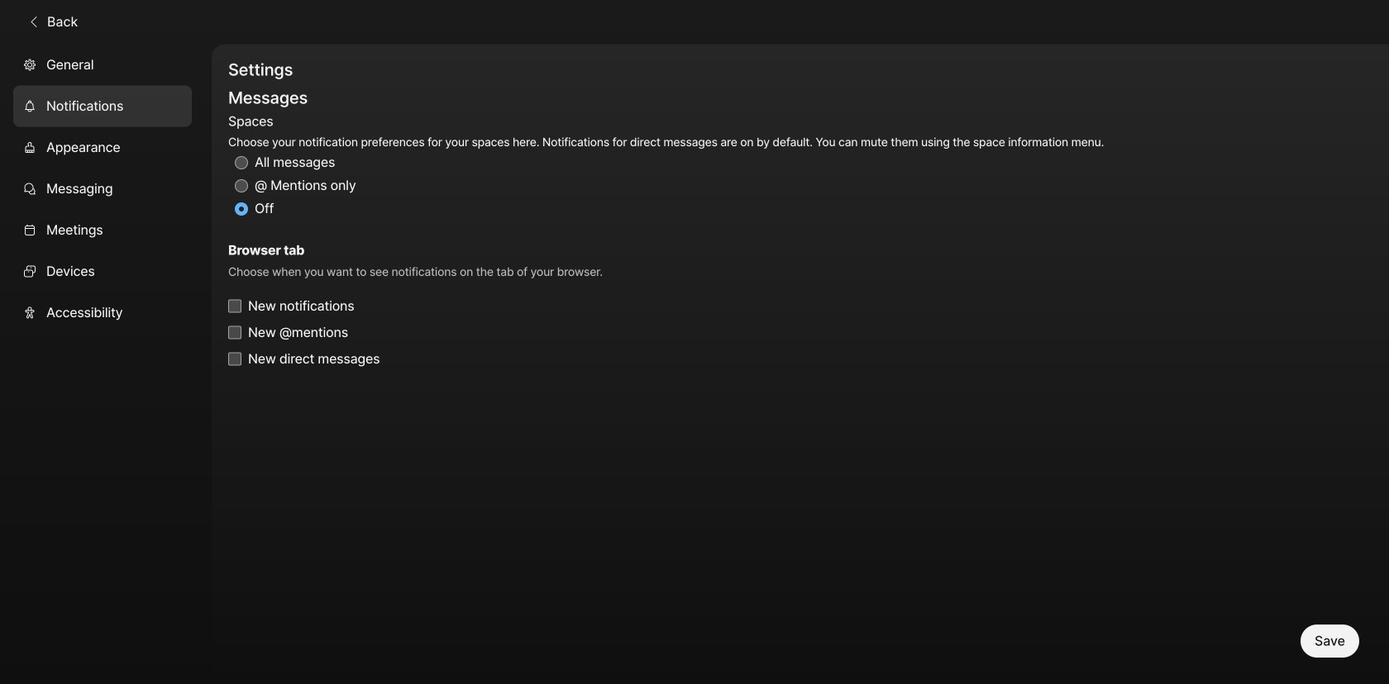 Task type: vqa. For each thing, say whether or not it's contained in the screenshot.
Messaging tab
yes



Task type: describe. For each thing, give the bounding box(es) containing it.
appearance tab
[[13, 127, 192, 168]]

Off radio
[[235, 203, 248, 216]]

settings navigation
[[0, 44, 212, 685]]

messaging tab
[[13, 168, 192, 210]]

All messages radio
[[235, 156, 248, 169]]

devices tab
[[13, 251, 192, 292]]

@ Mentions only radio
[[235, 179, 248, 193]]

meetings tab
[[13, 210, 192, 251]]



Task type: locate. For each thing, give the bounding box(es) containing it.
option group
[[228, 110, 1104, 221]]

notifications tab
[[13, 86, 192, 127]]

general tab
[[13, 44, 192, 86]]

accessibility tab
[[13, 292, 192, 334]]



